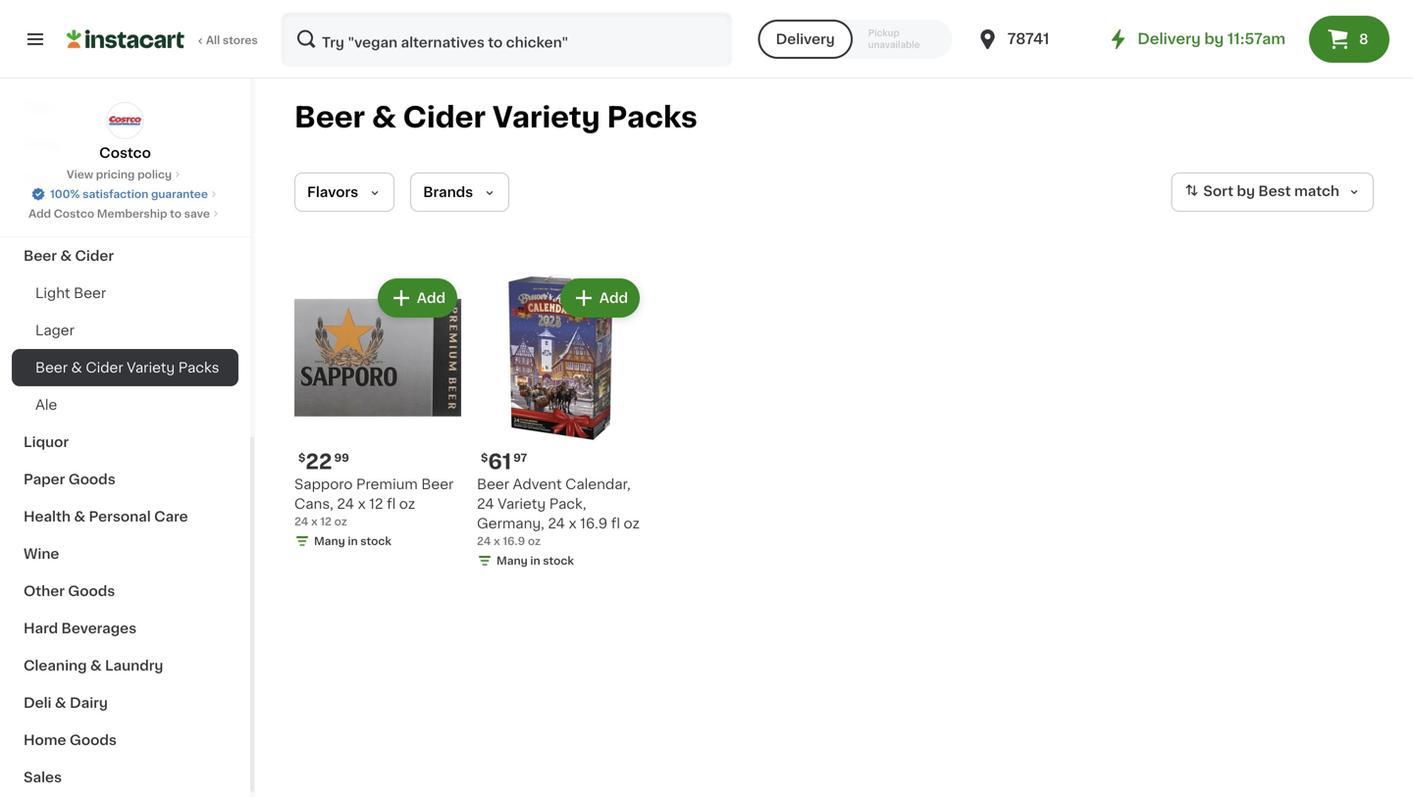 Task type: describe. For each thing, give the bounding box(es) containing it.
snacks & candy
[[24, 63, 140, 77]]

24 down germany,
[[477, 536, 491, 547]]

liquor link
[[12, 424, 238, 461]]

hard beverages link
[[12, 610, 238, 648]]

deli & dairy
[[24, 697, 108, 711]]

78741 button
[[976, 12, 1094, 67]]

22
[[306, 452, 332, 473]]

stock for 22
[[360, 536, 391, 547]]

instacart logo image
[[67, 27, 185, 51]]

oz down germany,
[[528, 536, 541, 547]]

match
[[1295, 185, 1340, 198]]

$ for 22
[[298, 453, 306, 464]]

cider for beer & cider link
[[75, 249, 114, 263]]

0 vertical spatial cider
[[403, 104, 486, 132]]

calendar,
[[565, 478, 631, 492]]

by for delivery
[[1205, 32, 1224, 46]]

pricing
[[96, 169, 135, 180]]

stores
[[223, 35, 258, 46]]

1 horizontal spatial packs
[[607, 104, 698, 132]]

oz down sapporo
[[334, 517, 347, 528]]

& up flavors dropdown button
[[372, 104, 396, 132]]

electronics link
[[12, 200, 238, 238]]

99
[[334, 453, 349, 464]]

light beer
[[35, 287, 106, 300]]

0 vertical spatial beer & cider variety packs
[[294, 104, 698, 132]]

fl inside sapporo premium beer cans, 24 x 12 fl oz 24 x 12 oz
[[387, 498, 396, 511]]

delivery by 11:57am link
[[1106, 27, 1286, 51]]

100% satisfaction guarantee button
[[31, 183, 220, 202]]

97
[[513, 453, 527, 464]]

sort by
[[1204, 185, 1255, 198]]

x down germany,
[[494, 536, 500, 547]]

home
[[24, 734, 66, 748]]

x down pack,
[[569, 517, 577, 531]]

8 button
[[1309, 16, 1390, 63]]

membership
[[97, 209, 167, 219]]

& for deli & dairy link
[[55, 697, 66, 711]]

candy
[[93, 63, 140, 77]]

cleaning & laundry
[[24, 660, 163, 673]]

add costco membership to save
[[29, 209, 210, 219]]

goods for home goods
[[70, 734, 117, 748]]

snacks & candy link
[[12, 51, 238, 88]]

laundry
[[105, 660, 163, 673]]

home goods
[[24, 734, 117, 748]]

100% satisfaction guarantee
[[50, 189, 208, 200]]

all
[[206, 35, 220, 46]]

& for beer & cider link
[[60, 249, 72, 263]]

paper goods link
[[12, 461, 238, 499]]

beer advent calendar, 24 variety pack, germany, 24 x 16.9 fl oz 24 x 16.9 oz
[[477, 478, 640, 547]]

sales
[[24, 771, 62, 785]]

oz down 'premium'
[[399, 498, 415, 511]]

24 down pack,
[[548, 517, 565, 531]]

guarantee
[[151, 189, 208, 200]]

x down 'premium'
[[358, 498, 366, 511]]

service type group
[[758, 20, 953, 59]]

electronics
[[24, 212, 104, 226]]

floral
[[24, 175, 63, 188]]

& for 'health & personal care' link at the bottom left of page
[[74, 510, 85, 524]]

8
[[1359, 32, 1369, 46]]

delivery by 11:57am
[[1138, 32, 1286, 46]]

pets link
[[12, 88, 238, 126]]

deli & dairy link
[[12, 685, 238, 722]]

view pricing policy
[[67, 169, 172, 180]]

1 horizontal spatial 12
[[369, 498, 383, 511]]

beer down lager
[[35, 361, 68, 375]]

home goods link
[[12, 722, 238, 760]]

satisfaction
[[83, 189, 148, 200]]

paper
[[24, 473, 65, 487]]

& for beer & cider variety packs link at top
[[71, 361, 82, 375]]

add costco membership to save link
[[29, 206, 222, 222]]

24 down cans,
[[294, 517, 309, 528]]

policy
[[137, 169, 172, 180]]

costco link
[[99, 102, 151, 163]]

other goods link
[[12, 573, 238, 610]]

beer inside sapporo premium beer cans, 24 x 12 fl oz 24 x 12 oz
[[421, 478, 454, 492]]

wine
[[24, 548, 59, 561]]

to
[[170, 209, 182, 219]]

in for 22
[[348, 536, 358, 547]]

x down cans,
[[311, 517, 318, 528]]

pets
[[24, 100, 55, 114]]

0 vertical spatial variety
[[492, 104, 600, 132]]

dairy
[[70, 697, 108, 711]]

all stores
[[206, 35, 258, 46]]

add button for 22
[[380, 281, 455, 316]]

$ 61 97
[[481, 452, 527, 473]]

flavors button
[[294, 173, 395, 212]]

germany,
[[477, 517, 545, 531]]

& for snacks & candy link
[[78, 63, 90, 77]]

baby link
[[12, 126, 238, 163]]

cans,
[[294, 498, 334, 511]]

light
[[35, 287, 70, 300]]

wine link
[[12, 536, 238, 573]]

24 up germany,
[[477, 498, 494, 511]]

cleaning
[[24, 660, 87, 673]]

1 vertical spatial 16.9
[[503, 536, 525, 547]]

health
[[24, 510, 71, 524]]

costco inside "link"
[[54, 209, 94, 219]]

11:57am
[[1228, 32, 1286, 46]]

packs inside beer & cider variety packs link
[[178, 361, 219, 375]]

save
[[184, 209, 210, 219]]

other
[[24, 585, 65, 599]]

0 horizontal spatial 12
[[320, 517, 332, 528]]

& for 'cleaning & laundry' link
[[90, 660, 102, 673]]

other goods
[[24, 585, 115, 599]]

add for 22
[[417, 291, 446, 305]]

beer up flavors
[[294, 104, 365, 132]]

variety inside beer advent calendar, 24 variety pack, germany, 24 x 16.9 fl oz 24 x 16.9 oz
[[498, 498, 546, 511]]



Task type: vqa. For each thing, say whether or not it's contained in the screenshot.
Beer Advent Calendar, 24 Variety Pack, Germany, 24 x 16.9 fl oz 24 x 16.9 oz
yes



Task type: locate. For each thing, give the bounding box(es) containing it.
&
[[78, 63, 90, 77], [372, 104, 396, 132], [60, 249, 72, 263], [71, 361, 82, 375], [74, 510, 85, 524], [90, 660, 102, 673], [55, 697, 66, 711]]

by inside best match sort by field
[[1237, 185, 1255, 198]]

in down germany,
[[530, 556, 540, 567]]

many for 61
[[497, 556, 528, 567]]

beer up 'light'
[[24, 249, 57, 263]]

cider for beer & cider variety packs link at top
[[86, 361, 123, 375]]

many in stock down sapporo premium beer cans, 24 x 12 fl oz 24 x 12 oz
[[314, 536, 391, 547]]

best
[[1259, 185, 1291, 198]]

advent
[[513, 478, 562, 492]]

many for 22
[[314, 536, 345, 547]]

24
[[337, 498, 354, 511], [477, 498, 494, 511], [294, 517, 309, 528], [548, 517, 565, 531], [477, 536, 491, 547]]

0 horizontal spatial fl
[[387, 498, 396, 511]]

x
[[358, 498, 366, 511], [311, 517, 318, 528], [569, 517, 577, 531], [494, 536, 500, 547]]

2 horizontal spatial add
[[599, 291, 628, 305]]

1 vertical spatial many
[[497, 556, 528, 567]]

variety inside beer & cider variety packs link
[[127, 361, 175, 375]]

costco up the view pricing policy link
[[99, 146, 151, 160]]

& left the candy
[[78, 63, 90, 77]]

2 vertical spatial goods
[[70, 734, 117, 748]]

1 vertical spatial many in stock
[[497, 556, 574, 567]]

oz down calendar,
[[624, 517, 640, 531]]

1 horizontal spatial delivery
[[1138, 32, 1201, 46]]

variety down search field
[[492, 104, 600, 132]]

goods
[[68, 473, 116, 487], [68, 585, 115, 599], [70, 734, 117, 748]]

1 $ from the left
[[298, 453, 306, 464]]

deli
[[24, 697, 52, 711]]

goods for paper goods
[[68, 473, 116, 487]]

variety
[[492, 104, 600, 132], [127, 361, 175, 375], [498, 498, 546, 511]]

goods down dairy
[[70, 734, 117, 748]]

1 horizontal spatial costco
[[99, 146, 151, 160]]

0 vertical spatial costco
[[99, 146, 151, 160]]

61
[[488, 452, 511, 473]]

78741
[[1008, 32, 1050, 46]]

goods for other goods
[[68, 585, 115, 599]]

goods up beverages
[[68, 585, 115, 599]]

0 horizontal spatial delivery
[[776, 32, 835, 46]]

& right health
[[74, 510, 85, 524]]

many in stock down germany,
[[497, 556, 574, 567]]

beer down 61
[[477, 478, 509, 492]]

0 horizontal spatial stock
[[360, 536, 391, 547]]

delivery for delivery by 11:57am
[[1138, 32, 1201, 46]]

1 vertical spatial in
[[530, 556, 540, 567]]

beer & cider variety packs down search field
[[294, 104, 698, 132]]

1 vertical spatial variety
[[127, 361, 175, 375]]

0 horizontal spatial add button
[[380, 281, 455, 316]]

$ up sapporo
[[298, 453, 306, 464]]

in
[[348, 536, 358, 547], [530, 556, 540, 567]]

packs
[[607, 104, 698, 132], [178, 361, 219, 375]]

all stores link
[[67, 12, 259, 67]]

care
[[154, 510, 188, 524]]

ale link
[[12, 387, 238, 424]]

cider up 'light beer'
[[75, 249, 114, 263]]

variety up 'ale' "link"
[[127, 361, 175, 375]]

beer inside beer advent calendar, 24 variety pack, germany, 24 x 16.9 fl oz 24 x 16.9 oz
[[477, 478, 509, 492]]

1 vertical spatial by
[[1237, 185, 1255, 198]]

snacks
[[24, 63, 75, 77]]

liquor
[[24, 436, 69, 450]]

cider up brands at the left top
[[403, 104, 486, 132]]

16.9
[[580, 517, 608, 531], [503, 536, 525, 547]]

delivery for delivery
[[776, 32, 835, 46]]

best match
[[1259, 185, 1340, 198]]

pack,
[[549, 498, 586, 511]]

& down electronics
[[60, 249, 72, 263]]

hard beverages
[[24, 622, 137, 636]]

many down germany,
[[497, 556, 528, 567]]

0 vertical spatial fl
[[387, 498, 396, 511]]

add button for 61
[[562, 281, 638, 316]]

16.9 down pack,
[[580, 517, 608, 531]]

2 product group from the left
[[477, 275, 644, 573]]

0 horizontal spatial many in stock
[[314, 536, 391, 547]]

0 horizontal spatial product group
[[294, 275, 461, 554]]

product group containing 22
[[294, 275, 461, 554]]

by
[[1205, 32, 1224, 46], [1237, 185, 1255, 198]]

beer right 'light'
[[74, 287, 106, 300]]

fl down 'premium'
[[387, 498, 396, 511]]

1 horizontal spatial $
[[481, 453, 488, 464]]

Search field
[[283, 14, 731, 65]]

cider
[[403, 104, 486, 132], [75, 249, 114, 263], [86, 361, 123, 375]]

$ 22 99
[[298, 452, 349, 473]]

1 vertical spatial 12
[[320, 517, 332, 528]]

beer & cider variety packs link
[[12, 349, 238, 387]]

1 horizontal spatial by
[[1237, 185, 1255, 198]]

beer
[[294, 104, 365, 132], [24, 249, 57, 263], [74, 287, 106, 300], [35, 361, 68, 375], [421, 478, 454, 492], [477, 478, 509, 492]]

2 $ from the left
[[481, 453, 488, 464]]

0 horizontal spatial packs
[[178, 361, 219, 375]]

1 product group from the left
[[294, 275, 461, 554]]

1 vertical spatial fl
[[611, 517, 620, 531]]

add inside "link"
[[29, 209, 51, 219]]

product group
[[294, 275, 461, 554], [477, 275, 644, 573]]

by left 11:57am
[[1205, 32, 1224, 46]]

0 vertical spatial in
[[348, 536, 358, 547]]

beer & cider
[[24, 249, 114, 263]]

view pricing policy link
[[67, 167, 184, 183]]

lager
[[35, 324, 74, 338]]

1 vertical spatial costco
[[54, 209, 94, 219]]

goods up health & personal care
[[68, 473, 116, 487]]

stock for 61
[[543, 556, 574, 567]]

0 vertical spatial packs
[[607, 104, 698, 132]]

variety up germany,
[[498, 498, 546, 511]]

12
[[369, 498, 383, 511], [320, 517, 332, 528]]

2 vertical spatial variety
[[498, 498, 546, 511]]

beer & cider variety packs down lager link
[[35, 361, 219, 375]]

sales link
[[12, 760, 238, 797]]

1 horizontal spatial add
[[417, 291, 446, 305]]

sort
[[1204, 185, 1234, 198]]

premium
[[356, 478, 418, 492]]

beer & cider variety packs
[[294, 104, 698, 132], [35, 361, 219, 375]]

0 vertical spatial stock
[[360, 536, 391, 547]]

many in stock for 22
[[314, 536, 391, 547]]

delivery inside button
[[776, 32, 835, 46]]

& right the deli
[[55, 697, 66, 711]]

health & personal care
[[24, 510, 188, 524]]

0 horizontal spatial $
[[298, 453, 306, 464]]

costco logo image
[[106, 102, 144, 139]]

0 horizontal spatial many
[[314, 536, 345, 547]]

1 horizontal spatial beer & cider variety packs
[[294, 104, 698, 132]]

many down cans,
[[314, 536, 345, 547]]

by for sort
[[1237, 185, 1255, 198]]

& down beverages
[[90, 660, 102, 673]]

0 horizontal spatial 16.9
[[503, 536, 525, 547]]

1 horizontal spatial add button
[[562, 281, 638, 316]]

add for 61
[[599, 291, 628, 305]]

1 vertical spatial goods
[[68, 585, 115, 599]]

& down lager
[[71, 361, 82, 375]]

16.9 down germany,
[[503, 536, 525, 547]]

lager link
[[12, 312, 238, 349]]

12 down 'premium'
[[369, 498, 383, 511]]

brands button
[[410, 173, 510, 212]]

0 vertical spatial many in stock
[[314, 536, 391, 547]]

by right sort
[[1237, 185, 1255, 198]]

12 down cans,
[[320, 517, 332, 528]]

oz
[[399, 498, 415, 511], [334, 517, 347, 528], [624, 517, 640, 531], [528, 536, 541, 547]]

100%
[[50, 189, 80, 200]]

beer right 'premium'
[[421, 478, 454, 492]]

1 horizontal spatial many
[[497, 556, 528, 567]]

add
[[29, 209, 51, 219], [417, 291, 446, 305], [599, 291, 628, 305]]

hard
[[24, 622, 58, 636]]

1 horizontal spatial fl
[[611, 517, 620, 531]]

costco down 100% on the left top
[[54, 209, 94, 219]]

$
[[298, 453, 306, 464], [481, 453, 488, 464]]

add button
[[380, 281, 455, 316], [562, 281, 638, 316]]

1 add button from the left
[[380, 281, 455, 316]]

cider down lager link
[[86, 361, 123, 375]]

fl down calendar,
[[611, 517, 620, 531]]

beverages
[[61, 622, 137, 636]]

1 horizontal spatial stock
[[543, 556, 574, 567]]

$ left 97
[[481, 453, 488, 464]]

by inside delivery by 11:57am link
[[1205, 32, 1224, 46]]

delivery button
[[758, 20, 853, 59]]

0 horizontal spatial by
[[1205, 32, 1224, 46]]

in down sapporo premium beer cans, 24 x 12 fl oz 24 x 12 oz
[[348, 536, 358, 547]]

0 vertical spatial 16.9
[[580, 517, 608, 531]]

2 add button from the left
[[562, 281, 638, 316]]

1 vertical spatial stock
[[543, 556, 574, 567]]

fl
[[387, 498, 396, 511], [611, 517, 620, 531]]

floral link
[[12, 163, 238, 200]]

$ inside $ 61 97
[[481, 453, 488, 464]]

baby
[[24, 137, 60, 151]]

paper goods
[[24, 473, 116, 487]]

cleaning & laundry link
[[12, 648, 238, 685]]

0 vertical spatial goods
[[68, 473, 116, 487]]

$ inside $ 22 99
[[298, 453, 306, 464]]

0 horizontal spatial add
[[29, 209, 51, 219]]

sapporo
[[294, 478, 353, 492]]

brands
[[423, 185, 473, 199]]

24 down sapporo
[[337, 498, 354, 511]]

0 vertical spatial by
[[1205, 32, 1224, 46]]

Best match Sort by field
[[1171, 173, 1374, 212]]

health & personal care link
[[12, 499, 238, 536]]

0 vertical spatial 12
[[369, 498, 383, 511]]

stock down beer advent calendar, 24 variety pack, germany, 24 x 16.9 fl oz 24 x 16.9 oz
[[543, 556, 574, 567]]

flavors
[[307, 185, 358, 199]]

1 horizontal spatial 16.9
[[580, 517, 608, 531]]

0 horizontal spatial costco
[[54, 209, 94, 219]]

2 vertical spatial cider
[[86, 361, 123, 375]]

0 horizontal spatial in
[[348, 536, 358, 547]]

product group containing 61
[[477, 275, 644, 573]]

0 horizontal spatial beer & cider variety packs
[[35, 361, 219, 375]]

1 vertical spatial beer & cider variety packs
[[35, 361, 219, 375]]

1 horizontal spatial product group
[[477, 275, 644, 573]]

fl inside beer advent calendar, 24 variety pack, germany, 24 x 16.9 fl oz 24 x 16.9 oz
[[611, 517, 620, 531]]

goods inside 'link'
[[70, 734, 117, 748]]

None search field
[[281, 12, 733, 67]]

1 vertical spatial cider
[[75, 249, 114, 263]]

stock down sapporo premium beer cans, 24 x 12 fl oz 24 x 12 oz
[[360, 536, 391, 547]]

in for 61
[[530, 556, 540, 567]]

sapporo premium beer cans, 24 x 12 fl oz 24 x 12 oz
[[294, 478, 454, 528]]

1 vertical spatial packs
[[178, 361, 219, 375]]

personal
[[89, 510, 151, 524]]

0 vertical spatial many
[[314, 536, 345, 547]]

1 horizontal spatial many in stock
[[497, 556, 574, 567]]

many in stock
[[314, 536, 391, 547], [497, 556, 574, 567]]

$ for 61
[[481, 453, 488, 464]]

many in stock for 61
[[497, 556, 574, 567]]

1 horizontal spatial in
[[530, 556, 540, 567]]

beer & cider link
[[12, 238, 238, 275]]



